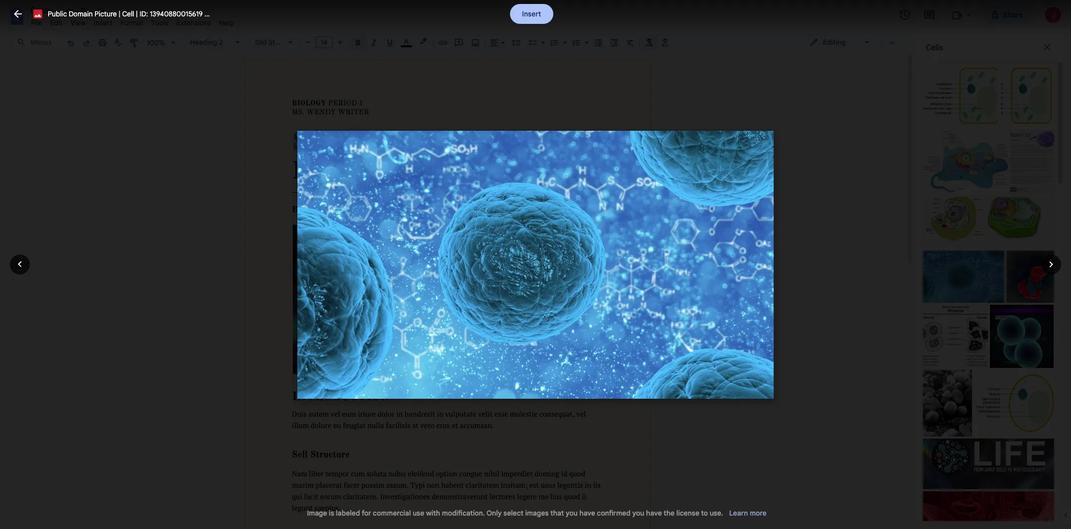 Task type: vqa. For each thing, say whether or not it's contained in the screenshot.
"Bold (⌘B)" image
no



Task type: describe. For each thing, give the bounding box(es) containing it.
is
[[329, 509, 334, 518]]

id:
[[140, 9, 148, 18]]

public domain picture | cell | id: 13940880015619 ...
[[48, 9, 210, 18]]

previous image
[[14, 259, 26, 271]]

menu bar inside menu bar banner
[[27, 13, 238, 29]]

...
[[204, 9, 210, 18]]

learn
[[729, 509, 748, 518]]

image is labeled for commercial use with modification. only select images that you have confirmed you have the license to use.
[[307, 509, 723, 518]]

share. private to only me. image
[[991, 10, 1000, 19]]

modification.
[[442, 509, 485, 518]]

1 you from the left
[[566, 509, 578, 518]]

the
[[664, 509, 675, 518]]

next image
[[1046, 259, 1058, 271]]

select
[[504, 509, 524, 518]]

that
[[551, 509, 564, 518]]

with
[[426, 509, 440, 518]]

2 you from the left
[[633, 509, 645, 518]]

domain
[[69, 9, 93, 18]]

learn more
[[729, 509, 767, 518]]

application containing public domain picture | cell | id: 13940880015619 ...
[[0, 0, 1071, 529]]

to
[[701, 509, 708, 518]]

close image
[[12, 8, 24, 20]]



Task type: locate. For each thing, give the bounding box(es) containing it.
use
[[413, 509, 424, 518]]

1 horizontal spatial you
[[633, 509, 645, 518]]

image icon image
[[33, 9, 42, 18]]

for
[[362, 509, 371, 518]]

showing viewer. dialog
[[0, 0, 1071, 529]]

menu bar
[[27, 13, 238, 29]]

commercial
[[373, 509, 411, 518]]

0 horizontal spatial |
[[119, 9, 121, 18]]

confirmed
[[597, 509, 631, 518]]

image
[[307, 509, 327, 518]]

Star checkbox
[[62, 4, 76, 18]]

displaying public domain picture | cell | id: 13940880015619 ... image
[[297, 131, 774, 399], [297, 131, 774, 399]]

have
[[580, 509, 595, 518], [646, 509, 662, 518]]

insert button
[[510, 4, 553, 24]]

| left id:
[[136, 9, 138, 18]]

2 have from the left
[[646, 509, 662, 518]]

more
[[750, 509, 767, 518]]

learn more link
[[729, 508, 767, 518]]

| left cell
[[119, 9, 121, 18]]

main content
[[0, 0, 1071, 529]]

main toolbar
[[62, 0, 674, 282]]

have left the
[[646, 509, 662, 518]]

1 horizontal spatial have
[[646, 509, 662, 518]]

1 have from the left
[[580, 509, 595, 518]]

13940880015619
[[150, 9, 203, 18]]

cell
[[122, 9, 134, 18]]

public domain picture | cell | id: 13940880015619 ... link
[[48, 4, 210, 24]]

Menus field
[[12, 35, 62, 49]]

0 horizontal spatial you
[[566, 509, 578, 518]]

picture
[[95, 9, 117, 18]]

have left confirmed
[[580, 509, 595, 518]]

insert
[[522, 9, 541, 18]]

menu bar banner
[[0, 0, 1071, 529]]

you right that
[[566, 509, 578, 518]]

labeled
[[336, 509, 360, 518]]

license
[[677, 509, 700, 518]]

use.
[[710, 509, 723, 518]]

2 | from the left
[[136, 9, 138, 18]]

Rename text field
[[27, 4, 59, 16]]

public
[[48, 9, 67, 18]]

you right confirmed
[[633, 509, 645, 518]]

0 horizontal spatial have
[[580, 509, 595, 518]]

1 | from the left
[[119, 9, 121, 18]]

1 horizontal spatial |
[[136, 9, 138, 18]]

|
[[119, 9, 121, 18], [136, 9, 138, 18]]

images
[[525, 509, 549, 518]]

only
[[487, 509, 502, 518]]

you
[[566, 509, 578, 518], [633, 509, 645, 518]]

application
[[0, 0, 1071, 529]]



